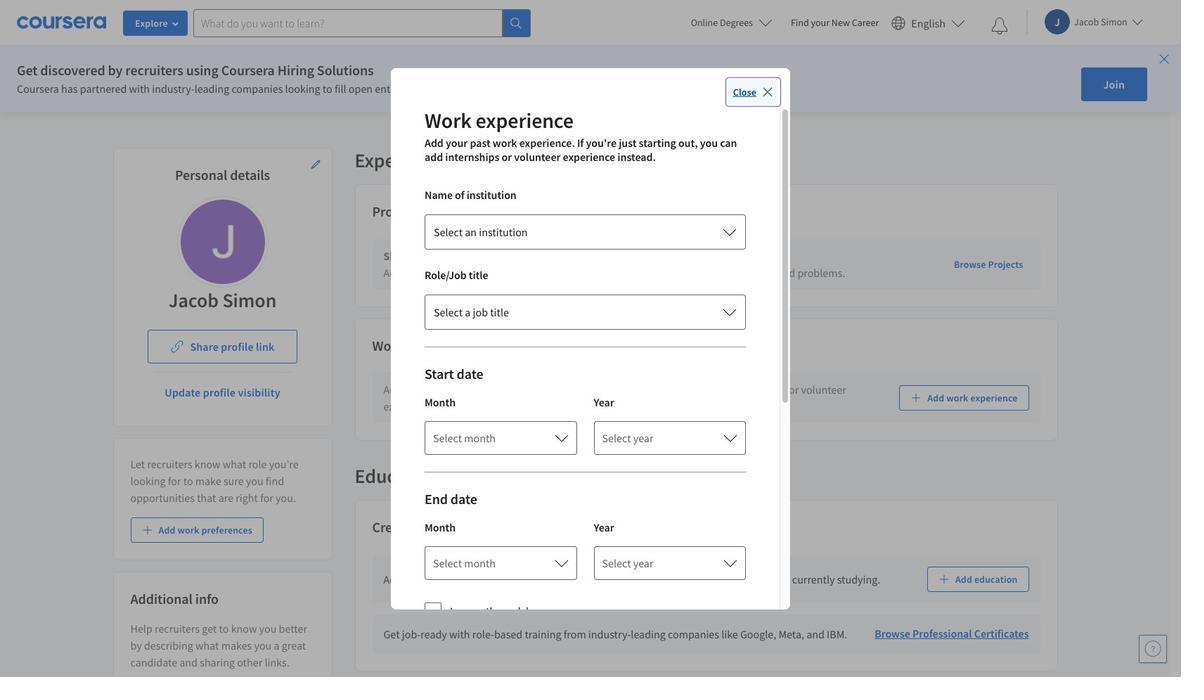Task type: locate. For each thing, give the bounding box(es) containing it.
information about the projects section image
[[427, 207, 438, 218]]

information about credentials section image
[[446, 523, 458, 534]]

profile photo image
[[180, 200, 265, 284]]

None button
[[425, 214, 746, 249], [425, 294, 746, 329], [425, 214, 746, 249], [425, 294, 746, 329]]

dialog
[[391, 68, 790, 677]]

None search field
[[193, 9, 531, 37]]



Task type: vqa. For each thing, say whether or not it's contained in the screenshot.
button
yes



Task type: describe. For each thing, give the bounding box(es) containing it.
help center image
[[1145, 641, 1162, 657]]

coursera image
[[17, 11, 106, 34]]

edit personal details. image
[[310, 159, 321, 170]]



